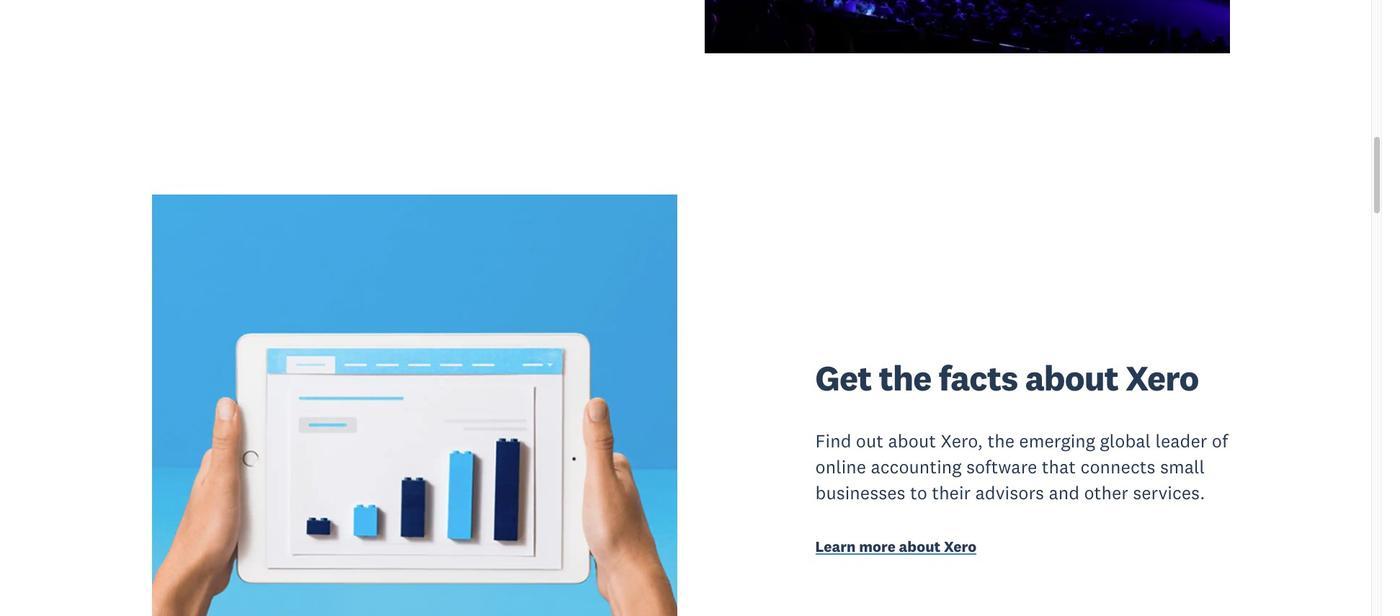 Task type: vqa. For each thing, say whether or not it's contained in the screenshot.
bottom 'and'
no



Task type: locate. For each thing, give the bounding box(es) containing it.
about
[[1026, 356, 1119, 400], [889, 430, 937, 453], [900, 537, 941, 556]]

the
[[879, 356, 932, 400], [988, 430, 1015, 453]]

xero's chief executive officer steve vamos makes a product announcement at a gathering. image
[[705, 0, 1231, 53]]

get the facts about xero
[[816, 356, 1199, 400]]

that
[[1042, 456, 1077, 479]]

1 vertical spatial about
[[889, 430, 937, 453]]

xero down their
[[945, 537, 977, 556]]

about inside find out about xero, the emerging global leader of online accounting software that connects small businesses to their advisors and other services.
[[889, 430, 937, 453]]

xero up leader
[[1126, 356, 1199, 400]]

about for xero,
[[889, 430, 937, 453]]

about up emerging
[[1026, 356, 1119, 400]]

about up the "accounting"
[[889, 430, 937, 453]]

0 vertical spatial xero
[[1126, 356, 1199, 400]]

0 horizontal spatial xero
[[945, 537, 977, 556]]

0 vertical spatial about
[[1026, 356, 1119, 400]]

businesses
[[816, 481, 906, 505]]

1 vertical spatial the
[[988, 430, 1015, 453]]

0 horizontal spatial the
[[879, 356, 932, 400]]

1 horizontal spatial the
[[988, 430, 1015, 453]]

online
[[816, 456, 867, 479]]

a person holds up a screen showing xero software in use. image
[[152, 195, 678, 616]]

and
[[1049, 481, 1080, 505]]

the right get
[[879, 356, 932, 400]]

0 vertical spatial the
[[879, 356, 932, 400]]

emerging
[[1020, 430, 1096, 453]]

facts
[[939, 356, 1018, 400]]

software
[[967, 456, 1038, 479]]

out
[[856, 430, 884, 453]]

the up software on the right bottom
[[988, 430, 1015, 453]]

2 vertical spatial about
[[900, 537, 941, 556]]

xero
[[1126, 356, 1199, 400], [945, 537, 977, 556]]

learn more about xero link
[[816, 537, 1231, 560]]

get
[[816, 356, 872, 400]]

about right more
[[900, 537, 941, 556]]

1 vertical spatial xero
[[945, 537, 977, 556]]

small
[[1161, 456, 1206, 479]]

1 horizontal spatial xero
[[1126, 356, 1199, 400]]



Task type: describe. For each thing, give the bounding box(es) containing it.
to
[[911, 481, 928, 505]]

leader
[[1156, 430, 1208, 453]]

xero,
[[941, 430, 983, 453]]

more
[[860, 537, 896, 556]]

accounting
[[871, 456, 962, 479]]

learn more about xero
[[816, 537, 977, 556]]

find out about xero, the emerging global leader of online accounting software that connects small businesses to their advisors and other services.
[[816, 430, 1229, 505]]

their
[[933, 481, 971, 505]]

other
[[1085, 481, 1129, 505]]

about for xero
[[900, 537, 941, 556]]

learn
[[816, 537, 856, 556]]

find
[[816, 430, 852, 453]]

connects
[[1081, 456, 1156, 479]]

of
[[1213, 430, 1229, 453]]

global
[[1101, 430, 1152, 453]]

advisors
[[976, 481, 1045, 505]]

the inside find out about xero, the emerging global leader of online accounting software that connects small businesses to their advisors and other services.
[[988, 430, 1015, 453]]

services.
[[1134, 481, 1206, 505]]



